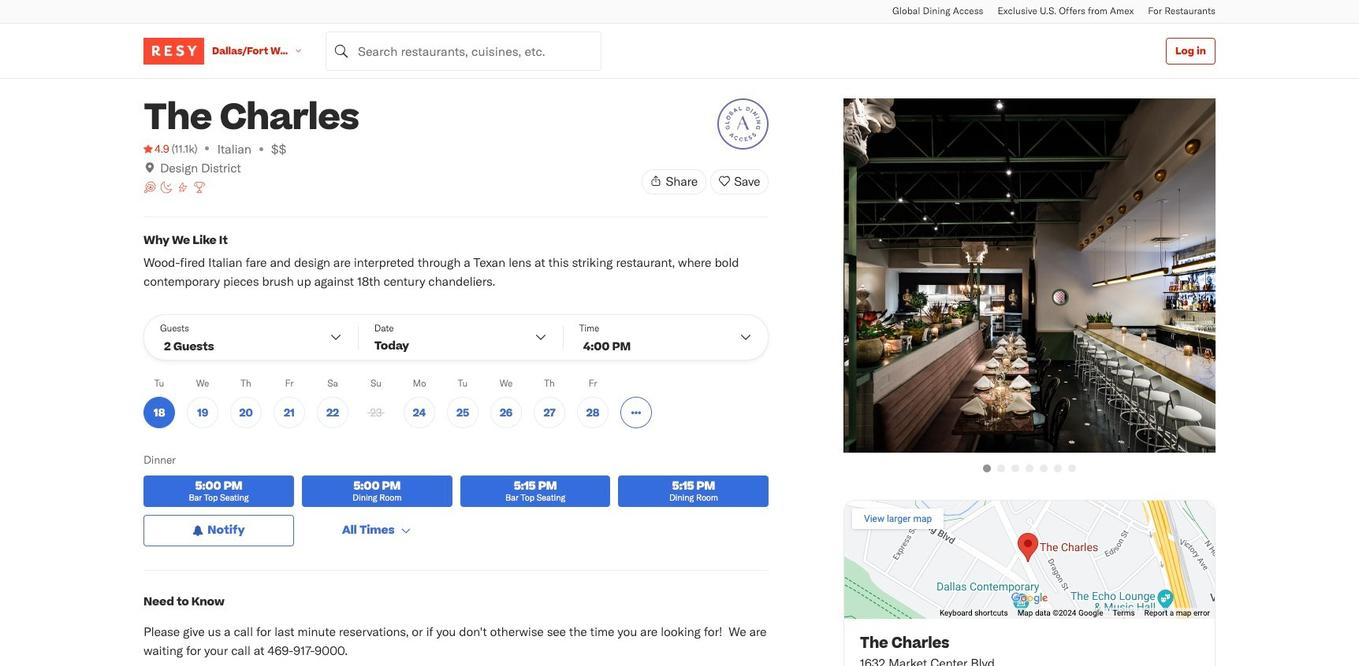 Task type: vqa. For each thing, say whether or not it's contained in the screenshot.
4.6 Out Of 5 Stars image
no



Task type: locate. For each thing, give the bounding box(es) containing it.
None field
[[326, 31, 601, 71]]

Search restaurants, cuisines, etc. text field
[[326, 31, 601, 71]]



Task type: describe. For each thing, give the bounding box(es) containing it.
4.9 out of 5 stars image
[[143, 141, 169, 157]]



